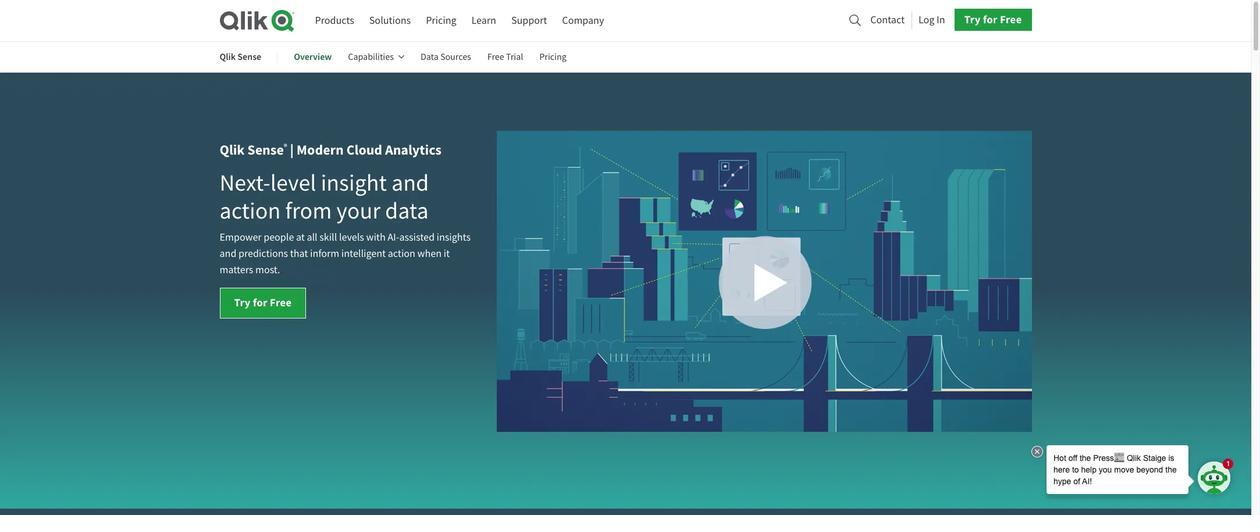 Task type: vqa. For each thing, say whether or not it's contained in the screenshot.
while
no



Task type: describe. For each thing, give the bounding box(es) containing it.
with
[[366, 231, 386, 244]]

1 vertical spatial action
[[388, 247, 416, 261]]

levels
[[339, 231, 364, 244]]

®
[[284, 142, 287, 152]]

solutions link
[[369, 10, 411, 31]]

0 vertical spatial and
[[392, 168, 429, 198]]

1 vertical spatial for
[[253, 296, 268, 310]]

from
[[285, 196, 332, 226]]

insights
[[437, 231, 471, 244]]

watch video: qlik sense image
[[497, 131, 1032, 432]]

cloud
[[347, 141, 382, 160]]

learn
[[472, 14, 496, 27]]

level
[[270, 168, 316, 198]]

1 horizontal spatial try for free link
[[955, 9, 1032, 31]]

ai-
[[388, 231, 400, 244]]

products link
[[315, 10, 354, 31]]

contact
[[871, 13, 905, 27]]

sense for qlik sense ® | modern cloud analytics
[[248, 141, 284, 160]]

people
[[264, 231, 294, 244]]

|
[[290, 141, 294, 160]]

menu bar inside qlik main element
[[315, 10, 604, 31]]

trial
[[506, 51, 523, 63]]

learn link
[[472, 10, 496, 31]]

0 horizontal spatial try for free
[[234, 296, 292, 310]]

assisted
[[399, 231, 435, 244]]

sense for qlik sense
[[238, 51, 261, 63]]

overview link
[[294, 43, 332, 71]]

0 horizontal spatial try
[[234, 296, 251, 310]]

in
[[937, 13, 946, 27]]

when
[[418, 247, 442, 261]]

qlik main element
[[315, 9, 1032, 31]]

capabilities link
[[348, 43, 404, 71]]

qlik sense link
[[220, 43, 261, 71]]

free trial
[[488, 51, 523, 63]]

predictions
[[239, 247, 288, 261]]

try for free inside qlik main element
[[965, 12, 1022, 27]]

free inside qlik main element
[[1000, 12, 1022, 27]]

log in link
[[919, 10, 946, 30]]

solutions
[[369, 14, 411, 27]]

company link
[[562, 10, 604, 31]]

company
[[562, 14, 604, 27]]

0 horizontal spatial and
[[220, 247, 237, 261]]

empower
[[220, 231, 262, 244]]

0 horizontal spatial free
[[270, 296, 292, 310]]

products
[[315, 14, 354, 27]]



Task type: locate. For each thing, give the bounding box(es) containing it.
pricing up 'data sources' link
[[426, 14, 457, 27]]

for right in
[[983, 12, 998, 27]]

0 vertical spatial pricing
[[426, 14, 457, 27]]

at
[[296, 231, 305, 244]]

menu bar up sources
[[315, 10, 604, 31]]

1 horizontal spatial try
[[965, 12, 981, 27]]

1 vertical spatial try
[[234, 296, 251, 310]]

data
[[421, 51, 439, 63]]

0 vertical spatial menu bar
[[315, 10, 604, 31]]

0 vertical spatial try for free link
[[955, 9, 1032, 31]]

1 horizontal spatial free
[[488, 51, 504, 63]]

next-
[[220, 168, 270, 198]]

sense left |
[[248, 141, 284, 160]]

0 vertical spatial try
[[965, 12, 981, 27]]

0 vertical spatial for
[[983, 12, 998, 27]]

0 horizontal spatial try for free link
[[220, 288, 306, 319]]

that
[[290, 247, 308, 261]]

menu bar containing products
[[315, 10, 604, 31]]

pricing link
[[426, 10, 457, 31], [540, 43, 567, 71]]

and
[[392, 168, 429, 198], [220, 247, 237, 261]]

data sources link
[[421, 43, 471, 71]]

for down most.
[[253, 296, 268, 310]]

qlik down go to the home page. image on the top left of page
[[220, 51, 236, 63]]

log
[[919, 13, 935, 27]]

go to the home page. image
[[220, 9, 294, 32]]

0 vertical spatial pricing link
[[426, 10, 457, 31]]

try
[[965, 12, 981, 27], [234, 296, 251, 310]]

for
[[983, 12, 998, 27], [253, 296, 268, 310]]

qlik for qlik sense
[[220, 51, 236, 63]]

contact link
[[871, 10, 905, 30]]

sense inside menu bar
[[238, 51, 261, 63]]

modern
[[297, 141, 344, 160]]

action
[[220, 196, 281, 226], [388, 247, 416, 261]]

1 horizontal spatial pricing link
[[540, 43, 567, 71]]

pricing for pricing link to the top
[[426, 14, 457, 27]]

menu bar
[[315, 10, 604, 31], [220, 43, 583, 71]]

0 vertical spatial action
[[220, 196, 281, 226]]

try for free link down most.
[[220, 288, 306, 319]]

data
[[385, 196, 429, 226]]

0 horizontal spatial pricing
[[426, 14, 457, 27]]

qlik up next-
[[220, 141, 245, 160]]

1 vertical spatial try for free link
[[220, 288, 306, 319]]

try right in
[[965, 12, 981, 27]]

qlik sense ® | modern cloud analytics
[[220, 141, 442, 160]]

qlik sense
[[220, 51, 261, 63]]

pricing link up 'data sources' link
[[426, 10, 457, 31]]

sense
[[238, 51, 261, 63], [248, 141, 284, 160]]

pricing inside qlik main element
[[426, 14, 457, 27]]

next-level insight and action from your data empower people at all skill levels with ai-assisted insights and predictions that inform intelligent action when it matters most.
[[220, 168, 471, 277]]

1 vertical spatial menu bar
[[220, 43, 583, 71]]

log in
[[919, 13, 946, 27]]

action down ai-
[[388, 247, 416, 261]]

0 vertical spatial try for free
[[965, 12, 1022, 27]]

2 qlik from the top
[[220, 141, 245, 160]]

try for free
[[965, 12, 1022, 27], [234, 296, 292, 310]]

1 horizontal spatial pricing
[[540, 51, 567, 63]]

inform
[[310, 247, 339, 261]]

sense down go to the home page. image on the top left of page
[[238, 51, 261, 63]]

1 vertical spatial try for free
[[234, 296, 292, 310]]

analytics
[[385, 141, 442, 160]]

your
[[337, 196, 381, 226]]

try for free right in
[[965, 12, 1022, 27]]

1 horizontal spatial and
[[392, 168, 429, 198]]

it
[[444, 247, 450, 261]]

and down the analytics
[[392, 168, 429, 198]]

free
[[1000, 12, 1022, 27], [488, 51, 504, 63], [270, 296, 292, 310]]

qlik
[[220, 51, 236, 63], [220, 141, 245, 160]]

2 vertical spatial free
[[270, 296, 292, 310]]

1 horizontal spatial try for free
[[965, 12, 1022, 27]]

data sources
[[421, 51, 471, 63]]

0 horizontal spatial pricing link
[[426, 10, 457, 31]]

0 vertical spatial qlik
[[220, 51, 236, 63]]

1 vertical spatial free
[[488, 51, 504, 63]]

0 vertical spatial free
[[1000, 12, 1022, 27]]

for inside qlik main element
[[983, 12, 998, 27]]

capabilities
[[348, 51, 394, 63]]

try down matters
[[234, 296, 251, 310]]

1 vertical spatial pricing
[[540, 51, 567, 63]]

free trial link
[[488, 43, 523, 71]]

1 qlik from the top
[[220, 51, 236, 63]]

0 vertical spatial sense
[[238, 51, 261, 63]]

pricing
[[426, 14, 457, 27], [540, 51, 567, 63]]

overview
[[294, 51, 332, 63]]

1 vertical spatial and
[[220, 247, 237, 261]]

pricing right trial
[[540, 51, 567, 63]]

0 horizontal spatial for
[[253, 296, 268, 310]]

support link
[[512, 10, 547, 31]]

and up matters
[[220, 247, 237, 261]]

try for free link
[[955, 9, 1032, 31], [220, 288, 306, 319]]

matters
[[220, 264, 253, 277]]

1 vertical spatial qlik
[[220, 141, 245, 160]]

try inside qlik main element
[[965, 12, 981, 27]]

sources
[[441, 51, 471, 63]]

pricing link right trial
[[540, 43, 567, 71]]

1 horizontal spatial action
[[388, 247, 416, 261]]

qlik for qlik sense ® | modern cloud analytics
[[220, 141, 245, 160]]

action up empower
[[220, 196, 281, 226]]

skill
[[320, 231, 337, 244]]

menu bar down solutions link
[[220, 43, 583, 71]]

intelligent
[[342, 247, 386, 261]]

insight
[[321, 168, 387, 198]]

1 vertical spatial pricing link
[[540, 43, 567, 71]]

support
[[512, 14, 547, 27]]

try for free link right in
[[955, 9, 1032, 31]]

1 horizontal spatial for
[[983, 12, 998, 27]]

free inside free trial link
[[488, 51, 504, 63]]

try for free down most.
[[234, 296, 292, 310]]

pricing for bottommost pricing link
[[540, 51, 567, 63]]

2 horizontal spatial free
[[1000, 12, 1022, 27]]

menu bar containing qlik sense
[[220, 43, 583, 71]]

most.
[[256, 264, 280, 277]]

all
[[307, 231, 318, 244]]

1 vertical spatial sense
[[248, 141, 284, 160]]

0 horizontal spatial action
[[220, 196, 281, 226]]



